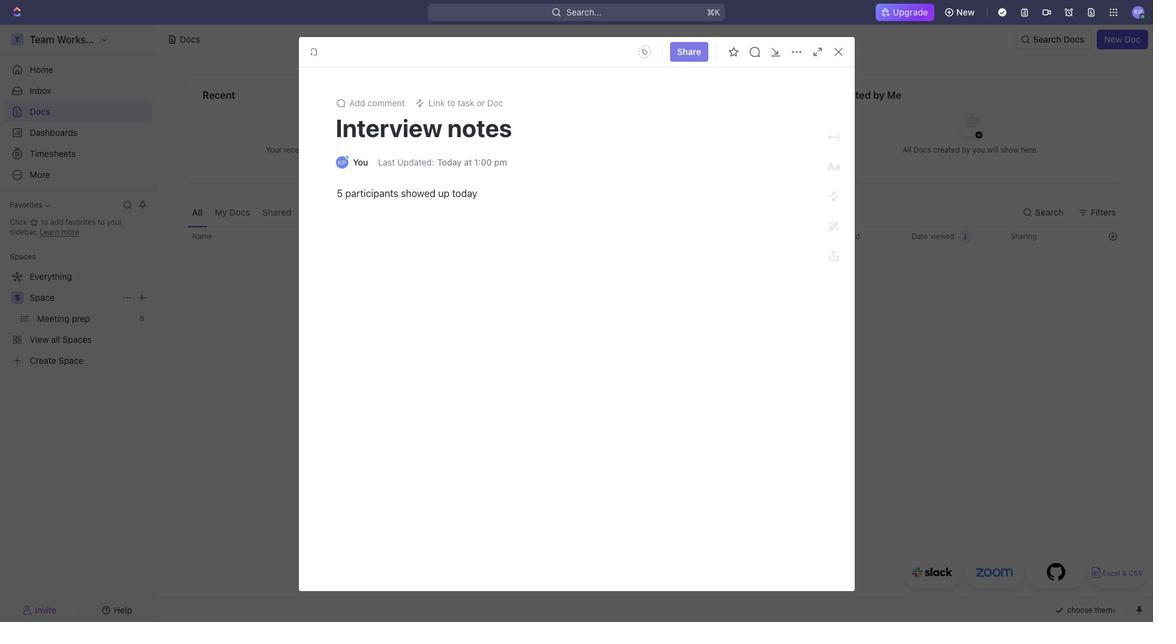 Task type: describe. For each thing, give the bounding box(es) containing it.
new doc button
[[1097, 30, 1148, 49]]

invite user image
[[23, 605, 33, 616]]

my docs button
[[210, 198, 255, 227]]

dashboards
[[30, 127, 78, 138]]

interview notes
[[336, 113, 512, 142]]

docs link
[[5, 102, 152, 122]]

you
[[973, 145, 985, 154]]

invite button
[[5, 601, 75, 619]]

my
[[215, 207, 227, 217]]

docs inside button
[[1064, 34, 1085, 44]]

pm
[[494, 157, 507, 167]]

1 vertical spatial kp
[[338, 159, 346, 166]]

space link
[[30, 288, 117, 308]]

sidebar navigation
[[0, 25, 158, 622]]

2 row from the top
[[187, 293, 1124, 456]]

link to task or doc button
[[410, 95, 508, 112]]

showed
[[401, 188, 436, 199]]

created
[[934, 145, 960, 154]]

tab list containing all
[[187, 198, 493, 227]]

favorites button
[[5, 198, 55, 213]]

today
[[437, 157, 462, 167]]

docs inside button
[[229, 207, 250, 217]]

excel & csv
[[1103, 569, 1143, 577]]

date updated button
[[806, 227, 868, 246]]

1:00
[[474, 157, 492, 167]]

viewed
[[930, 232, 955, 241]]

2 will from the left
[[988, 145, 999, 154]]

space, , element
[[11, 292, 23, 304]]

no recent docs image
[[315, 103, 365, 152]]

last updated: today at 1:00 pm
[[378, 157, 507, 167]]

updated
[[831, 232, 860, 241]]

all for all docs created by you will show here.
[[903, 145, 912, 154]]

new doc
[[1104, 34, 1141, 44]]

upgrade link
[[876, 4, 935, 21]]

5
[[337, 188, 343, 199]]

1 horizontal spatial by
[[962, 145, 971, 154]]

timesheets
[[30, 148, 76, 159]]

timesheets link
[[5, 144, 152, 164]]

inbox
[[30, 85, 51, 96]]

&
[[1122, 569, 1127, 577]]

1 here. from the left
[[396, 145, 414, 154]]

dropdown menu image
[[635, 42, 655, 62]]

comment
[[368, 98, 405, 108]]

5 participants showed up today
[[337, 188, 477, 199]]

1 show from the left
[[376, 145, 394, 154]]

or
[[477, 98, 485, 108]]

shared button
[[258, 198, 296, 227]]

sharing
[[1011, 232, 1037, 241]]

name
[[192, 232, 212, 241]]

home link
[[5, 60, 152, 80]]

kp button
[[1129, 2, 1148, 22]]

doc inside new doc button
[[1125, 34, 1141, 44]]

search docs
[[1033, 34, 1085, 44]]

spaces
[[10, 252, 36, 261]]

1 horizontal spatial to
[[98, 217, 105, 227]]

dashboards link
[[5, 123, 152, 143]]

date for date viewed
[[912, 232, 928, 241]]

date viewed
[[912, 232, 955, 241]]

your
[[107, 217, 122, 227]]

favorites
[[66, 217, 96, 227]]

date viewed button
[[904, 227, 979, 246]]

task
[[458, 98, 474, 108]]

at
[[464, 157, 472, 167]]

updated:
[[397, 157, 434, 167]]

2 show from the left
[[1001, 145, 1019, 154]]

2 here. from the left
[[1021, 145, 1039, 154]]

me
[[887, 90, 902, 101]]



Task type: locate. For each thing, give the bounding box(es) containing it.
1 horizontal spatial new
[[1104, 34, 1123, 44]]

by left me on the right top of the page
[[873, 90, 885, 101]]

date left viewed at the top right of page
[[912, 232, 928, 241]]

1 vertical spatial new
[[1104, 34, 1123, 44]]

recent
[[203, 90, 235, 101]]

1 vertical spatial search
[[1036, 207, 1064, 217]]

by left you
[[962, 145, 971, 154]]

show
[[376, 145, 394, 154], [1001, 145, 1019, 154]]

0 horizontal spatial all
[[192, 207, 202, 217]]

to left your
[[98, 217, 105, 227]]

all docs created by you will show here.
[[903, 145, 1039, 154]]

new button
[[939, 2, 982, 22]]

by
[[873, 90, 885, 101], [962, 145, 971, 154]]

1 horizontal spatial all
[[903, 145, 912, 154]]

date inside button
[[813, 232, 829, 241]]

date left the 'updated'
[[813, 232, 829, 241]]

new for new
[[957, 7, 975, 17]]

up
[[438, 188, 450, 199]]

1 vertical spatial all
[[192, 207, 202, 217]]

space
[[30, 292, 55, 303]]

2 horizontal spatial to
[[447, 98, 455, 108]]

here. up updated:
[[396, 145, 414, 154]]

1 row from the top
[[187, 227, 1124, 246]]

you
[[353, 157, 368, 167]]

1 horizontal spatial date
[[912, 232, 928, 241]]

learn
[[40, 227, 59, 237]]

today
[[452, 188, 477, 199]]

s
[[15, 293, 20, 302]]

learn more link
[[40, 227, 79, 237]]

new right search docs
[[1104, 34, 1123, 44]]

1 date from the left
[[813, 232, 829, 241]]

doc right "or"
[[487, 98, 503, 108]]

all
[[903, 145, 912, 154], [192, 207, 202, 217]]

shared
[[263, 207, 291, 217]]

0 horizontal spatial new
[[957, 7, 975, 17]]

created by me
[[834, 90, 902, 101]]

new inside button
[[1104, 34, 1123, 44]]

row
[[187, 227, 1124, 246], [187, 293, 1124, 456]]

new
[[957, 7, 975, 17], [1104, 34, 1123, 44]]

docs
[[180, 34, 200, 44], [1064, 34, 1085, 44], [30, 106, 50, 117], [343, 145, 360, 154], [914, 145, 932, 154], [229, 207, 250, 217]]

0 vertical spatial kp
[[1135, 8, 1143, 16]]

0 horizontal spatial kp
[[338, 159, 346, 166]]

1 horizontal spatial will
[[988, 145, 999, 154]]

here. right you
[[1021, 145, 1039, 154]]

search inside search docs button
[[1033, 34, 1062, 44]]

notes
[[448, 113, 512, 142]]

to right link
[[447, 98, 455, 108]]

⌘k
[[707, 7, 720, 17]]

0 vertical spatial doc
[[1125, 34, 1141, 44]]

last
[[378, 157, 395, 167]]

add comment
[[349, 98, 405, 108]]

kp
[[1135, 8, 1143, 16], [338, 159, 346, 166]]

search for search docs
[[1033, 34, 1062, 44]]

doc inside link to task or doc dropdown button
[[487, 98, 503, 108]]

your recently opened docs will show here.
[[266, 145, 414, 154]]

home
[[30, 64, 53, 75]]

date updated
[[813, 232, 860, 241]]

1 horizontal spatial doc
[[1125, 34, 1141, 44]]

0 horizontal spatial here.
[[396, 145, 414, 154]]

new inside button
[[957, 7, 975, 17]]

0 vertical spatial all
[[903, 145, 912, 154]]

learn more
[[40, 227, 79, 237]]

1 will from the left
[[362, 145, 374, 154]]

more
[[61, 227, 79, 237]]

all left my
[[192, 207, 202, 217]]

click
[[10, 217, 29, 227]]

0 horizontal spatial by
[[873, 90, 885, 101]]

to add favorites to your sidebar.
[[10, 217, 122, 237]]

sidebar.
[[10, 227, 38, 237]]

will right you
[[988, 145, 999, 154]]

link
[[429, 98, 445, 108]]

your
[[266, 145, 282, 154]]

share
[[677, 46, 702, 57]]

new for new doc
[[1104, 34, 1123, 44]]

no created by me docs image
[[946, 103, 996, 152]]

show up last
[[376, 145, 394, 154]]

all button
[[187, 198, 207, 227]]

1 horizontal spatial here.
[[1021, 145, 1039, 154]]

search
[[1033, 34, 1062, 44], [1036, 207, 1064, 217]]

tab list
[[187, 198, 493, 227]]

created
[[834, 90, 871, 101]]

search button
[[1018, 202, 1071, 222]]

table containing name
[[187, 227, 1124, 456]]

interview
[[336, 113, 443, 142]]

0 horizontal spatial date
[[813, 232, 829, 241]]

date
[[813, 232, 829, 241], [912, 232, 928, 241]]

opened
[[314, 145, 341, 154]]

0 horizontal spatial doc
[[487, 98, 503, 108]]

recently
[[284, 145, 312, 154]]

table
[[187, 227, 1124, 456]]

row containing name
[[187, 227, 1124, 246]]

link to task or doc
[[429, 98, 503, 108]]

kp down your recently opened docs will show here.
[[338, 159, 346, 166]]

doc down 'kp' dropdown button
[[1125, 34, 1141, 44]]

0 horizontal spatial to
[[41, 217, 48, 227]]

search...
[[567, 7, 602, 17]]

1 horizontal spatial show
[[1001, 145, 1019, 154]]

show right you
[[1001, 145, 1019, 154]]

doc
[[1125, 34, 1141, 44], [487, 98, 503, 108]]

favorites
[[10, 200, 42, 209]]

add
[[50, 217, 63, 227]]

all for all
[[192, 207, 202, 217]]

0 vertical spatial search
[[1033, 34, 1062, 44]]

1 vertical spatial by
[[962, 145, 971, 154]]

will
[[362, 145, 374, 154], [988, 145, 999, 154]]

search inside search button
[[1036, 207, 1064, 217]]

date inside button
[[912, 232, 928, 241]]

all inside button
[[192, 207, 202, 217]]

invite
[[35, 605, 56, 615]]

to
[[447, 98, 455, 108], [41, 217, 48, 227], [98, 217, 105, 227]]

1 vertical spatial row
[[187, 293, 1124, 456]]

inbox link
[[5, 81, 152, 101]]

date for date updated
[[813, 232, 829, 241]]

search for search
[[1036, 207, 1064, 217]]

0 horizontal spatial will
[[362, 145, 374, 154]]

new right upgrade
[[957, 7, 975, 17]]

my docs
[[215, 207, 250, 217]]

kp up new doc at the top of the page
[[1135, 8, 1143, 16]]

all left created
[[903, 145, 912, 154]]

participants
[[346, 188, 398, 199]]

excel
[[1103, 569, 1120, 577]]

0 vertical spatial by
[[873, 90, 885, 101]]

csv
[[1129, 569, 1143, 577]]

to inside dropdown button
[[447, 98, 455, 108]]

to up learn
[[41, 217, 48, 227]]

here.
[[396, 145, 414, 154], [1021, 145, 1039, 154]]

excel & csv link
[[1089, 557, 1147, 588]]

docs inside sidebar navigation
[[30, 106, 50, 117]]

2 date from the left
[[912, 232, 928, 241]]

0 vertical spatial new
[[957, 7, 975, 17]]

1 vertical spatial doc
[[487, 98, 503, 108]]

add
[[349, 98, 365, 108]]

0 horizontal spatial show
[[376, 145, 394, 154]]

will up the you
[[362, 145, 374, 154]]

0 vertical spatial row
[[187, 227, 1124, 246]]

upgrade
[[893, 7, 928, 17]]

kp inside dropdown button
[[1135, 8, 1143, 16]]

search docs button
[[1016, 30, 1092, 49]]

1 horizontal spatial kp
[[1135, 8, 1143, 16]]



Task type: vqa. For each thing, say whether or not it's contained in the screenshot.
bottom 'by'
yes



